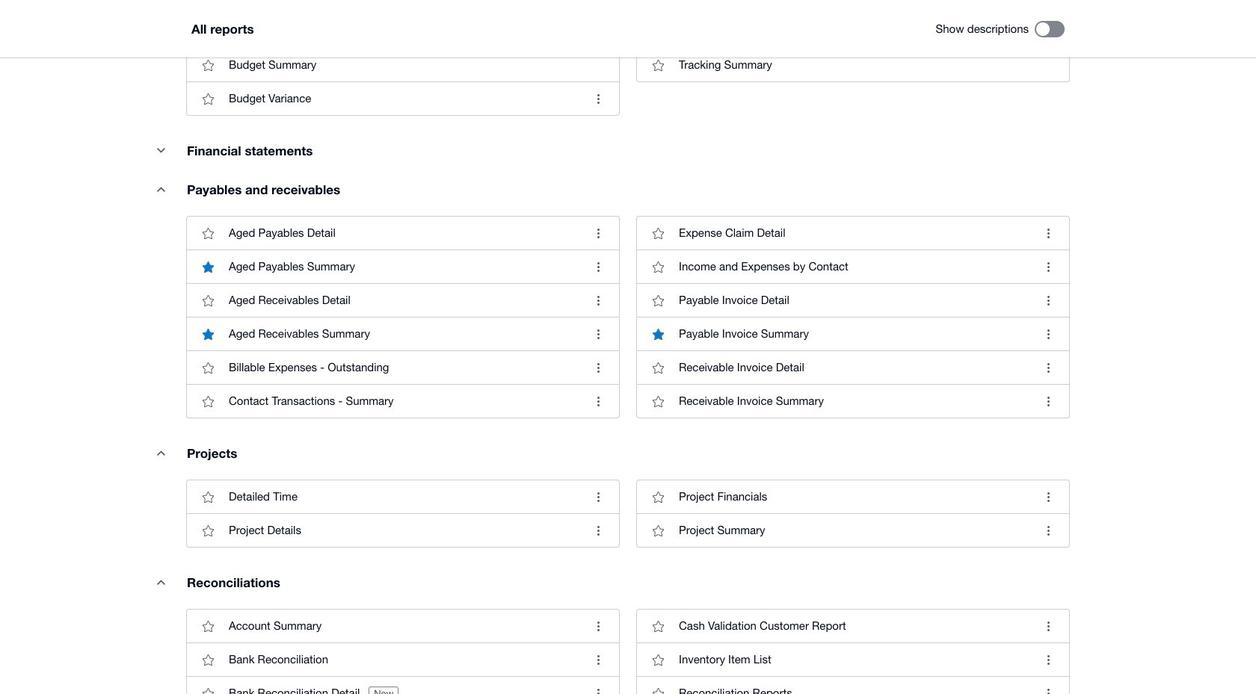Task type: locate. For each thing, give the bounding box(es) containing it.
1 vertical spatial remove favorite image
[[193, 319, 223, 349]]

1 more options image from the top
[[583, 286, 613, 316]]

1 vertical spatial expand report group image
[[146, 438, 176, 468]]

4 more options image from the top
[[583, 387, 613, 417]]

favorite image
[[643, 219, 673, 248], [643, 252, 673, 282], [643, 286, 673, 316], [193, 353, 223, 383], [643, 353, 673, 383], [643, 387, 673, 417], [643, 483, 673, 512], [643, 516, 673, 546], [193, 612, 223, 642], [643, 612, 673, 642], [193, 646, 223, 675], [643, 646, 673, 675], [193, 679, 223, 695], [643, 679, 673, 695]]

2 expand report group image from the top
[[146, 438, 176, 468]]

2 vertical spatial expand report group image
[[146, 568, 176, 598]]

more options image
[[583, 84, 613, 114], [583, 219, 613, 248], [583, 252, 613, 282], [583, 483, 613, 512], [583, 612, 613, 642], [583, 646, 613, 675], [1034, 646, 1063, 675], [583, 679, 613, 695], [1034, 679, 1063, 695]]

5 more options image from the top
[[583, 516, 613, 546]]

0 vertical spatial expand report group image
[[146, 174, 176, 204]]

0 vertical spatial remove favorite image
[[193, 252, 223, 282]]

remove favorite image
[[193, 252, 223, 282], [193, 319, 223, 349]]

1 remove favorite image from the top
[[193, 252, 223, 282]]

expand report group image
[[146, 174, 176, 204], [146, 438, 176, 468], [146, 568, 176, 598]]

favorite image
[[193, 50, 223, 80], [643, 50, 673, 80], [193, 84, 223, 114], [193, 219, 223, 248], [193, 286, 223, 316], [193, 387, 223, 417], [193, 483, 223, 512], [193, 516, 223, 546]]

more options image
[[583, 286, 613, 316], [583, 319, 613, 349], [583, 353, 613, 383], [583, 387, 613, 417], [583, 516, 613, 546]]



Task type: vqa. For each thing, say whether or not it's contained in the screenshot.
below. on the right of page
no



Task type: describe. For each thing, give the bounding box(es) containing it.
remove favorite image
[[643, 319, 673, 349]]

1 expand report group image from the top
[[146, 174, 176, 204]]

2 remove favorite image from the top
[[193, 319, 223, 349]]

3 expand report group image from the top
[[146, 568, 176, 598]]

3 more options image from the top
[[583, 353, 613, 383]]

collapse report group image
[[146, 136, 176, 165]]

2 more options image from the top
[[583, 319, 613, 349]]



